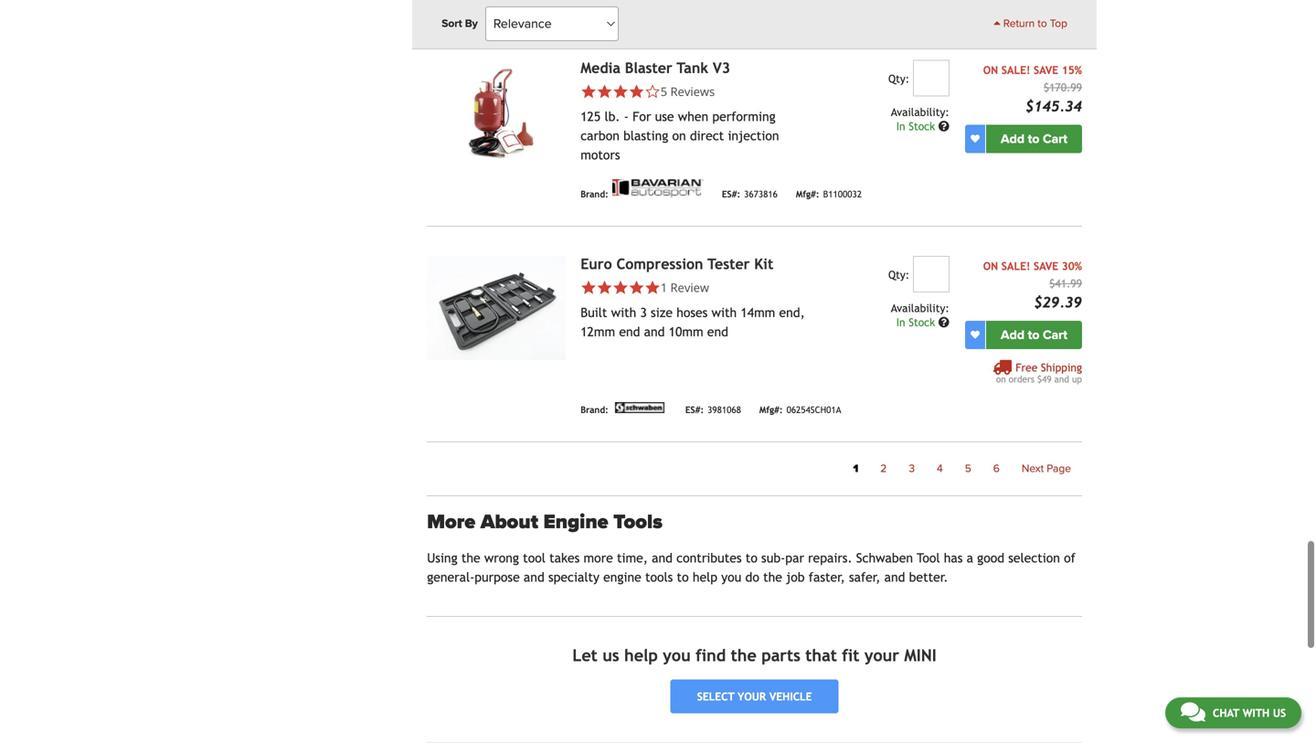 Task type: describe. For each thing, give the bounding box(es) containing it.
in for $29.39
[[897, 316, 906, 329]]

es#3981068 - 06254sch01a - euro compression tester kit - built with 3 size hoses with 14mm end, 12mm end and 10mm end - schwaben - audi bmw volkswagen mercedes benz mini porsche image
[[427, 256, 566, 360]]

on sale!                         save 30% $41.99 $29.39
[[984, 260, 1083, 311]]

in stock for $29.39
[[897, 316, 939, 329]]

es#: 3981068
[[686, 405, 742, 415]]

sort by
[[442, 17, 478, 30]]

2 5 reviews link from the left
[[661, 83, 715, 99]]

to left top
[[1038, 17, 1048, 30]]

time,
[[617, 551, 648, 566]]

6
[[994, 462, 1000, 475]]

orders
[[1009, 374, 1035, 384]]

30%
[[1062, 260, 1083, 272]]

euro
[[581, 255, 612, 272]]

4
[[937, 462, 944, 475]]

more
[[427, 510, 476, 534]]

has
[[944, 551, 963, 566]]

select your vehicle button
[[671, 680, 839, 714]]

performing
[[713, 109, 776, 124]]

chat with us link
[[1166, 698, 1302, 729]]

star image up 125
[[581, 83, 597, 99]]

2 link
[[870, 457, 898, 481]]

1 horizontal spatial the
[[731, 646, 757, 665]]

select
[[698, 690, 735, 703]]

5 for 5 reviews
[[661, 83, 668, 99]]

15%
[[1062, 63, 1083, 76]]

schwaben - corporate logo image
[[613, 402, 667, 413]]

free shipping on orders $49 and up
[[997, 361, 1083, 384]]

paginated product list navigation navigation
[[427, 457, 1083, 481]]

$170.99
[[1044, 81, 1083, 94]]

you inside using the wrong tool takes more time, and contributes to sub-par repairs. schwaben tool has a good selection of general-purpose and specialty engine tools to help you do the job faster, safer, and better.
[[722, 570, 742, 585]]

next page
[[1022, 462, 1072, 475]]

3 link
[[898, 457, 926, 481]]

3673816
[[745, 189, 778, 199]]

add to cart button for $145.34
[[987, 125, 1083, 153]]

to up do
[[746, 551, 758, 566]]

star image down euro
[[597, 280, 613, 296]]

media blaster tank v3 link
[[581, 59, 731, 76]]

5 link
[[955, 457, 983, 481]]

us
[[603, 646, 620, 665]]

a
[[967, 551, 974, 566]]

par
[[786, 551, 805, 566]]

return to top
[[1001, 17, 1068, 30]]

add to cart button for $29.39
[[987, 321, 1083, 349]]

help inside using the wrong tool takes more time, and contributes to sub-par repairs. schwaben tool has a good selection of general-purpose and specialty engine tools to help you do the job faster, safer, and better.
[[693, 570, 718, 585]]

direct
[[690, 128, 725, 143]]

and up tools
[[652, 551, 673, 566]]

better.
[[910, 570, 949, 585]]

chat with us
[[1214, 707, 1287, 720]]

more
[[584, 551, 613, 566]]

specialty
[[549, 570, 600, 585]]

on for $29.39
[[984, 260, 999, 272]]

mfg#: b1100032
[[796, 189, 862, 199]]

add for $145.34
[[1001, 131, 1025, 147]]

add for $29.39
[[1001, 327, 1025, 343]]

save for $145.34
[[1034, 63, 1059, 76]]

good
[[978, 551, 1005, 566]]

built
[[581, 305, 608, 320]]

1 5 reviews link from the left
[[581, 83, 817, 99]]

kit
[[755, 255, 774, 272]]

tools
[[614, 510, 663, 534]]

next page link
[[1011, 457, 1083, 481]]

1 1 review link from the left
[[581, 279, 817, 296]]

schwaben
[[857, 551, 914, 566]]

mfg#: for media blaster tank v3
[[796, 189, 820, 199]]

availability: for $145.34
[[891, 105, 950, 118]]

brand: for euro
[[581, 405, 609, 415]]

save for $29.39
[[1034, 260, 1059, 272]]

media blaster tank v3
[[581, 59, 731, 76]]

b1100032
[[824, 189, 862, 199]]

free
[[1016, 361, 1038, 374]]

caret up image
[[994, 17, 1001, 28]]

on sale!                         save 15% $170.99 $145.34
[[984, 63, 1083, 115]]

2 1 review link from the left
[[661, 279, 710, 296]]

using the wrong tool takes more time, and contributes to sub-par repairs. schwaben tool has a good selection of general-purpose and specialty engine tools to help you do the job faster, safer, and better.
[[427, 551, 1076, 585]]

add to cart for $29.39
[[1001, 327, 1068, 343]]

and down schwaben
[[885, 570, 906, 585]]

job
[[787, 570, 805, 585]]

stock for $145.34
[[909, 120, 936, 132]]

faster,
[[809, 570, 846, 585]]

es#: 3673816
[[722, 189, 778, 199]]

carbon
[[581, 128, 620, 143]]

3981068
[[708, 405, 742, 415]]

stock for $29.39
[[909, 316, 936, 329]]

mfg#: for euro compression tester kit
[[760, 405, 783, 415]]

06254sch01a
[[787, 405, 842, 415]]

selection
[[1009, 551, 1061, 566]]

add to wish list image
[[971, 330, 980, 340]]

by
[[465, 17, 478, 30]]

0 vertical spatial the
[[462, 551, 481, 566]]

select your vehicle
[[698, 690, 813, 703]]

return to top link
[[994, 16, 1068, 32]]

and down "tool"
[[524, 570, 545, 585]]

blasting
[[624, 128, 669, 143]]

let us help you find the parts that fit your     mini
[[573, 646, 937, 665]]

top
[[1051, 17, 1068, 30]]

5 reviews
[[661, 83, 715, 99]]

12mm
[[581, 324, 616, 339]]

in stock for $145.34
[[897, 120, 939, 132]]

on inside free shipping on orders $49 and up
[[997, 374, 1007, 384]]

sub-
[[762, 551, 786, 566]]

blaster
[[625, 59, 673, 76]]

bav auto tools - corporate logo image
[[613, 179, 704, 197]]

add to wish list image
[[971, 134, 980, 143]]

injection
[[728, 128, 780, 143]]

about
[[481, 510, 539, 534]]

0 horizontal spatial help
[[625, 646, 658, 665]]

$29.39
[[1035, 294, 1083, 311]]

us
[[1274, 707, 1287, 720]]



Task type: vqa. For each thing, say whether or not it's contained in the screenshot.
the topmost Mfg#:
yes



Task type: locate. For each thing, give the bounding box(es) containing it.
mfg#: left b1100032
[[796, 189, 820, 199]]

euro compression tester kit
[[581, 255, 774, 272]]

with right built
[[612, 305, 637, 320]]

1 save from the top
[[1034, 63, 1059, 76]]

qty: for $145.34
[[889, 72, 910, 85]]

0 vertical spatial sale!
[[1002, 63, 1031, 76]]

0 horizontal spatial mfg#:
[[760, 405, 783, 415]]

-
[[624, 109, 629, 124]]

5 right 4
[[966, 462, 972, 475]]

cart down $145.34
[[1043, 131, 1068, 147]]

purpose
[[475, 570, 520, 585]]

more about engine tools
[[427, 510, 663, 534]]

0 horizontal spatial es#:
[[686, 405, 704, 415]]

on for $145.34
[[984, 63, 999, 76]]

0 vertical spatial qty:
[[889, 72, 910, 85]]

2 in stock from the top
[[897, 316, 939, 329]]

1 review
[[661, 279, 710, 296]]

1 vertical spatial help
[[625, 646, 658, 665]]

and inside built with 3 size hoses with 14mm end, 12mm end and 10mm end
[[644, 324, 665, 339]]

you
[[722, 570, 742, 585], [663, 646, 691, 665]]

in left question circle icon
[[897, 120, 906, 132]]

chat
[[1214, 707, 1240, 720]]

on down the when
[[673, 128, 687, 143]]

in left question circle image
[[897, 316, 906, 329]]

2 add to cart button from the top
[[987, 321, 1083, 349]]

availability: up question circle image
[[891, 302, 950, 314]]

add to cart up free
[[1001, 327, 1068, 343]]

brand: for media
[[581, 189, 609, 199]]

with for built
[[612, 305, 637, 320]]

tool
[[917, 551, 941, 566]]

in
[[897, 120, 906, 132], [897, 316, 906, 329]]

0 vertical spatial help
[[693, 570, 718, 585]]

1 end from the left
[[619, 324, 641, 339]]

general-
[[427, 570, 475, 585]]

your right the select
[[738, 690, 767, 703]]

0 vertical spatial 1
[[661, 279, 668, 296]]

1 review link
[[581, 279, 817, 296], [661, 279, 710, 296]]

0 vertical spatial stock
[[909, 120, 936, 132]]

cart for $29.39
[[1043, 327, 1068, 343]]

add
[[1001, 131, 1025, 147], [1001, 327, 1025, 343]]

1 vertical spatial add to cart
[[1001, 327, 1068, 343]]

cart
[[1043, 131, 1068, 147], [1043, 327, 1068, 343]]

sale! inside on sale!                         save 15% $170.99 $145.34
[[1002, 63, 1031, 76]]

1 vertical spatial the
[[764, 570, 783, 585]]

1 horizontal spatial mfg#:
[[796, 189, 820, 199]]

1 horizontal spatial on
[[997, 374, 1007, 384]]

1 vertical spatial mfg#:
[[760, 405, 783, 415]]

add right add to wish list icon
[[1001, 131, 1025, 147]]

to down $145.34
[[1029, 131, 1040, 147]]

you left find
[[663, 646, 691, 665]]

add up free
[[1001, 327, 1025, 343]]

sale! left 30%
[[1002, 260, 1031, 272]]

2 on from the top
[[984, 260, 999, 272]]

0 horizontal spatial 3
[[641, 305, 647, 320]]

star image down compression
[[629, 280, 645, 296]]

comments image
[[1181, 701, 1206, 723]]

1 horizontal spatial with
[[712, 305, 737, 320]]

1 horizontal spatial 3
[[909, 462, 915, 475]]

your right fit
[[865, 646, 900, 665]]

es#: for tank
[[722, 189, 741, 199]]

on inside on sale!                         save 15% $170.99 $145.34
[[984, 63, 999, 76]]

1 vertical spatial availability:
[[891, 302, 950, 314]]

0 horizontal spatial the
[[462, 551, 481, 566]]

for
[[633, 109, 652, 124]]

1 availability: from the top
[[891, 105, 950, 118]]

help
[[693, 570, 718, 585], [625, 646, 658, 665]]

star image
[[581, 83, 597, 99], [629, 83, 645, 99], [597, 280, 613, 296], [629, 280, 645, 296]]

availability: for $29.39
[[891, 302, 950, 314]]

compression
[[617, 255, 704, 272]]

2 availability: from the top
[[891, 302, 950, 314]]

0 vertical spatial on
[[673, 128, 687, 143]]

1 vertical spatial on
[[984, 260, 999, 272]]

1 vertical spatial in stock
[[897, 316, 939, 329]]

you left do
[[722, 570, 742, 585]]

on inside 125 lb. - for use when performing carbon blasting on direct injection motors
[[673, 128, 687, 143]]

1 vertical spatial qty:
[[889, 268, 910, 281]]

availability: up question circle icon
[[891, 105, 950, 118]]

add to cart down $145.34
[[1001, 131, 1068, 147]]

1 review link down euro compression tester kit link
[[661, 279, 710, 296]]

size
[[651, 305, 673, 320]]

0 horizontal spatial with
[[612, 305, 637, 320]]

shipping
[[1042, 361, 1083, 374]]

1 vertical spatial your
[[738, 690, 767, 703]]

review
[[671, 279, 710, 296]]

1 vertical spatial you
[[663, 646, 691, 665]]

1 vertical spatial 3
[[909, 462, 915, 475]]

takes
[[550, 551, 580, 566]]

save inside on sale!                         save 15% $170.99 $145.34
[[1034, 63, 1059, 76]]

mfg#: 06254sch01a
[[760, 405, 842, 415]]

5 down media blaster tank v3
[[661, 83, 668, 99]]

0 vertical spatial in stock
[[897, 120, 939, 132]]

1 in from the top
[[897, 120, 906, 132]]

1 horizontal spatial help
[[693, 570, 718, 585]]

mini
[[905, 646, 937, 665]]

and left up
[[1055, 374, 1070, 384]]

1 on from the top
[[984, 63, 999, 76]]

the down sub-
[[764, 570, 783, 585]]

1 add to cart button from the top
[[987, 125, 1083, 153]]

2 in from the top
[[897, 316, 906, 329]]

to right tools
[[677, 570, 689, 585]]

1 inside paginated product list navigation navigation
[[854, 462, 859, 475]]

1 horizontal spatial 1
[[854, 462, 859, 475]]

qty: for $29.39
[[889, 268, 910, 281]]

2 save from the top
[[1034, 260, 1059, 272]]

brand: down motors on the top left of the page
[[581, 189, 609, 199]]

1 vertical spatial on
[[997, 374, 1007, 384]]

0 vertical spatial 5
[[661, 83, 668, 99]]

engine
[[544, 510, 609, 534]]

1 down compression
[[661, 279, 668, 296]]

1 qty: from the top
[[889, 72, 910, 85]]

0 horizontal spatial 1
[[661, 279, 668, 296]]

es#: for tester
[[686, 405, 704, 415]]

the right find
[[731, 646, 757, 665]]

1 vertical spatial stock
[[909, 316, 936, 329]]

question circle image
[[939, 121, 950, 132]]

when
[[678, 109, 709, 124]]

1 vertical spatial add
[[1001, 327, 1025, 343]]

5 inside paginated product list navigation navigation
[[966, 462, 972, 475]]

of
[[1065, 551, 1076, 566]]

1 vertical spatial in
[[897, 316, 906, 329]]

sale! for $29.39
[[1002, 260, 1031, 272]]

brand:
[[581, 189, 609, 199], [581, 405, 609, 415]]

fit
[[843, 646, 860, 665]]

star image
[[597, 83, 613, 99], [613, 83, 629, 99], [581, 280, 597, 296], [613, 280, 629, 296], [645, 280, 661, 296]]

1 cart from the top
[[1043, 131, 1068, 147]]

your inside "button"
[[738, 690, 767, 703]]

cart down $29.39
[[1043, 327, 1068, 343]]

sort
[[442, 17, 462, 30]]

brand: left schwaben - corporate logo
[[581, 405, 609, 415]]

next
[[1022, 462, 1045, 475]]

3 left 4
[[909, 462, 915, 475]]

1 add from the top
[[1001, 131, 1025, 147]]

2 sale! from the top
[[1002, 260, 1031, 272]]

on inside the on sale!                         save 30% $41.99 $29.39
[[984, 260, 999, 272]]

stock left question circle icon
[[909, 120, 936, 132]]

1 horizontal spatial es#:
[[722, 189, 741, 199]]

1 vertical spatial save
[[1034, 260, 1059, 272]]

2 qty: from the top
[[889, 268, 910, 281]]

media
[[581, 59, 621, 76]]

tools
[[646, 570, 673, 585]]

1 for 1 review
[[661, 279, 668, 296]]

end,
[[780, 305, 805, 320]]

question circle image
[[939, 317, 950, 328]]

sale! down the 'return'
[[1002, 63, 1031, 76]]

1 left "2"
[[854, 462, 859, 475]]

end right 12mm
[[619, 324, 641, 339]]

using
[[427, 551, 458, 566]]

let
[[573, 646, 598, 665]]

cart for $145.34
[[1043, 131, 1068, 147]]

with right hoses
[[712, 305, 737, 320]]

3 inside 3 link
[[909, 462, 915, 475]]

the
[[462, 551, 481, 566], [764, 570, 783, 585], [731, 646, 757, 665]]

2 stock from the top
[[909, 316, 936, 329]]

save
[[1034, 63, 1059, 76], [1034, 260, 1059, 272]]

2 brand: from the top
[[581, 405, 609, 415]]

2 horizontal spatial the
[[764, 570, 783, 585]]

es#: left 3673816
[[722, 189, 741, 199]]

on left orders
[[997, 374, 1007, 384]]

end right the 10mm
[[708, 324, 729, 339]]

1 in stock from the top
[[897, 120, 939, 132]]

5 reviews link
[[581, 83, 817, 99], [661, 83, 715, 99]]

mfg#: left 06254sch01a
[[760, 405, 783, 415]]

use
[[655, 109, 675, 124]]

1 vertical spatial cart
[[1043, 327, 1068, 343]]

0 vertical spatial your
[[865, 646, 900, 665]]

to up free
[[1029, 327, 1040, 343]]

add to cart button down $145.34
[[987, 125, 1083, 153]]

in for $145.34
[[897, 120, 906, 132]]

2 vertical spatial the
[[731, 646, 757, 665]]

1 brand: from the top
[[581, 189, 609, 199]]

2 cart from the top
[[1043, 327, 1068, 343]]

sale! for $145.34
[[1002, 63, 1031, 76]]

1 horizontal spatial your
[[865, 646, 900, 665]]

$145.34
[[1026, 98, 1083, 115]]

stock
[[909, 120, 936, 132], [909, 316, 936, 329]]

the up general-
[[462, 551, 481, 566]]

1 sale! from the top
[[1002, 63, 1031, 76]]

and inside free shipping on orders $49 and up
[[1055, 374, 1070, 384]]

0 horizontal spatial you
[[663, 646, 691, 665]]

sale! inside the on sale!                         save 30% $41.99 $29.39
[[1002, 260, 1031, 272]]

with left us
[[1243, 707, 1270, 720]]

save up $170.99
[[1034, 63, 1059, 76]]

that
[[806, 646, 838, 665]]

tank
[[677, 59, 709, 76]]

10mm
[[669, 324, 704, 339]]

star image up 'for'
[[629, 83, 645, 99]]

1 for 1
[[854, 462, 859, 475]]

empty star image
[[645, 83, 661, 99]]

motors
[[581, 147, 621, 162]]

$41.99
[[1050, 277, 1083, 290]]

1 vertical spatial add to cart button
[[987, 321, 1083, 349]]

0 vertical spatial es#:
[[722, 189, 741, 199]]

3 left size
[[641, 305, 647, 320]]

0 vertical spatial cart
[[1043, 131, 1068, 147]]

1 add to cart from the top
[[1001, 131, 1068, 147]]

0 horizontal spatial your
[[738, 690, 767, 703]]

parts
[[762, 646, 801, 665]]

0 vertical spatial save
[[1034, 63, 1059, 76]]

0 vertical spatial mfg#:
[[796, 189, 820, 199]]

to
[[1038, 17, 1048, 30], [1029, 131, 1040, 147], [1029, 327, 1040, 343], [746, 551, 758, 566], [677, 570, 689, 585]]

$49
[[1038, 374, 1052, 384]]

es#: left 3981068
[[686, 405, 704, 415]]

built with 3 size hoses with 14mm end, 12mm end and 10mm end
[[581, 305, 805, 339]]

0 horizontal spatial 5
[[661, 83, 668, 99]]

on
[[984, 63, 999, 76], [984, 260, 999, 272]]

2 add from the top
[[1001, 327, 1025, 343]]

5 for 5
[[966, 462, 972, 475]]

stock left question circle image
[[909, 316, 936, 329]]

0 vertical spatial in
[[897, 120, 906, 132]]

1 vertical spatial 5
[[966, 462, 972, 475]]

with
[[612, 305, 637, 320], [712, 305, 737, 320], [1243, 707, 1270, 720]]

125
[[581, 109, 601, 124]]

14mm
[[741, 305, 776, 320]]

hoses
[[677, 305, 708, 320]]

sale!
[[1002, 63, 1031, 76], [1002, 260, 1031, 272]]

find
[[696, 646, 726, 665]]

help right us at the bottom of the page
[[625, 646, 658, 665]]

1 vertical spatial sale!
[[1002, 260, 1031, 272]]

add to cart button
[[987, 125, 1083, 153], [987, 321, 1083, 349]]

engine
[[604, 570, 642, 585]]

1 stock from the top
[[909, 120, 936, 132]]

1 horizontal spatial end
[[708, 324, 729, 339]]

2 end from the left
[[708, 324, 729, 339]]

1 vertical spatial brand:
[[581, 405, 609, 415]]

5
[[661, 83, 668, 99], [966, 462, 972, 475]]

1 link
[[843, 457, 870, 481]]

euro compression tester kit link
[[581, 255, 774, 272]]

0 vertical spatial add to cart
[[1001, 131, 1068, 147]]

qty:
[[889, 72, 910, 85], [889, 268, 910, 281]]

contributes
[[677, 551, 742, 566]]

2 horizontal spatial with
[[1243, 707, 1270, 720]]

1 vertical spatial 1
[[854, 462, 859, 475]]

0 vertical spatial 3
[[641, 305, 647, 320]]

0 vertical spatial add to cart button
[[987, 125, 1083, 153]]

tool
[[523, 551, 546, 566]]

save left 30%
[[1034, 260, 1059, 272]]

0 horizontal spatial on
[[673, 128, 687, 143]]

tester
[[708, 255, 750, 272]]

1 horizontal spatial you
[[722, 570, 742, 585]]

es#3673816 - b1100032 - media blaster tank v3 - 125 lb. - for use when performing carbon blasting on direct injection motors - bav auto tools - audi bmw volkswagen mercedes benz mini porsche image
[[427, 60, 566, 164]]

1 horizontal spatial 5
[[966, 462, 972, 475]]

1
[[661, 279, 668, 296], [854, 462, 859, 475]]

0 horizontal spatial end
[[619, 324, 641, 339]]

0 vertical spatial availability:
[[891, 105, 950, 118]]

1 review link up hoses
[[581, 279, 817, 296]]

2 add to cart from the top
[[1001, 327, 1068, 343]]

0 vertical spatial on
[[984, 63, 999, 76]]

v3
[[713, 59, 731, 76]]

up
[[1073, 374, 1083, 384]]

3
[[641, 305, 647, 320], [909, 462, 915, 475]]

help down contributes at bottom
[[693, 570, 718, 585]]

safer,
[[850, 570, 881, 585]]

reviews
[[671, 83, 715, 99]]

and down size
[[644, 324, 665, 339]]

with for chat
[[1243, 707, 1270, 720]]

add to cart button up free
[[987, 321, 1083, 349]]

0 vertical spatial you
[[722, 570, 742, 585]]

do
[[746, 570, 760, 585]]

3 inside built with 3 size hoses with 14mm end, 12mm end and 10mm end
[[641, 305, 647, 320]]

save inside the on sale!                         save 30% $41.99 $29.39
[[1034, 260, 1059, 272]]

es#:
[[722, 189, 741, 199], [686, 405, 704, 415]]

wrong
[[485, 551, 519, 566]]

add to cart
[[1001, 131, 1068, 147], [1001, 327, 1068, 343]]

None number field
[[913, 60, 950, 96], [913, 256, 950, 292], [913, 60, 950, 96], [913, 256, 950, 292]]

1 vertical spatial es#:
[[686, 405, 704, 415]]

add to cart for $145.34
[[1001, 131, 1068, 147]]

0 vertical spatial brand:
[[581, 189, 609, 199]]

0 vertical spatial add
[[1001, 131, 1025, 147]]



